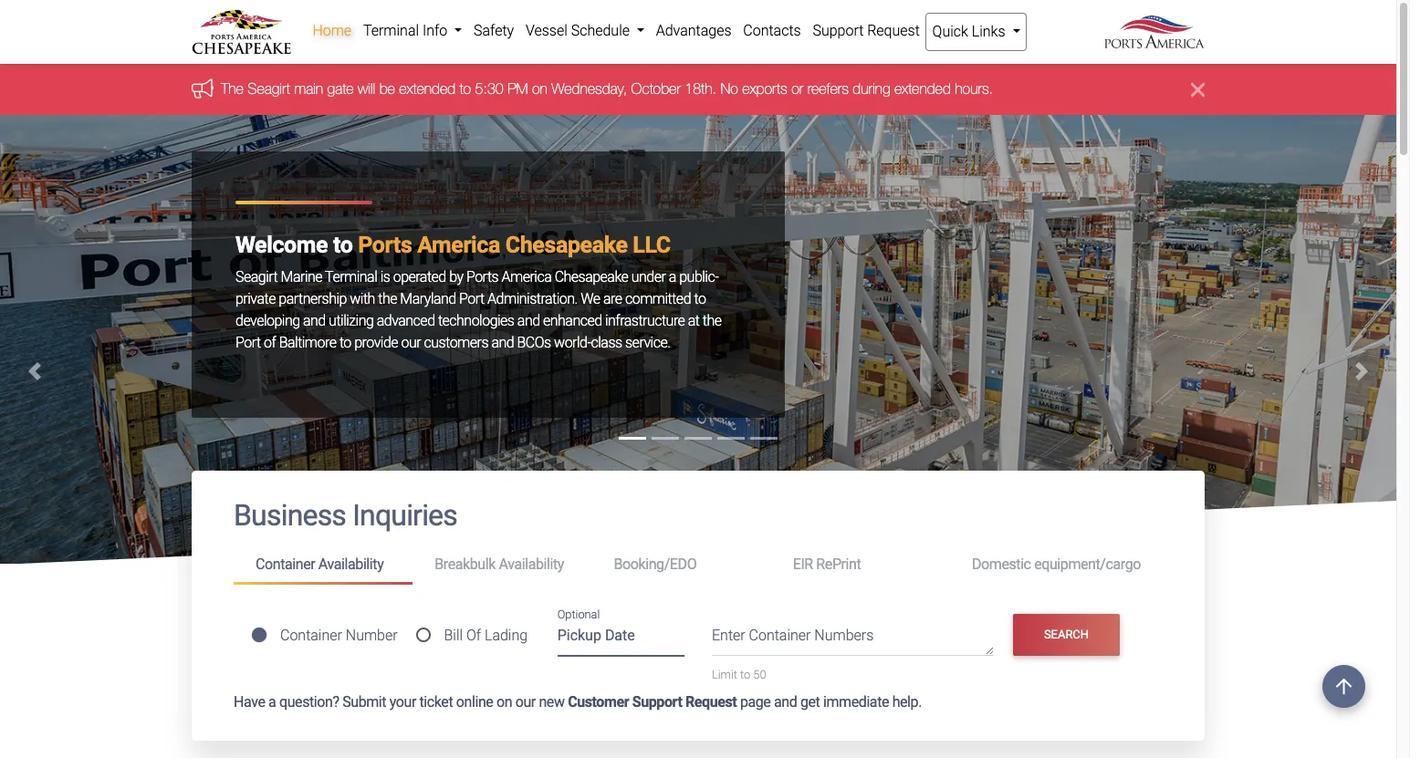 Task type: describe. For each thing, give the bounding box(es) containing it.
and down administration.
[[517, 312, 540, 329]]

enhanced
[[543, 312, 602, 329]]

equipment/cargo
[[1034, 556, 1141, 573]]

terminal inside seagirt marine terminal is operated by ports america chesapeake under a public- private partnership with the maryland port administration.                         we are committed to developing and utilizing advanced technologies and enhanced infrastructure at the port of baltimore to provide                         our customers and bcos world-class service.
[[325, 268, 377, 286]]

quick links link
[[926, 13, 1027, 51]]

help.
[[892, 693, 922, 711]]

committed
[[625, 290, 691, 308]]

1 horizontal spatial our
[[515, 693, 536, 711]]

domestic
[[972, 556, 1031, 573]]

1 vertical spatial the
[[703, 312, 721, 329]]

have a question? submit your ticket online on our new customer support request page and get immediate help.
[[234, 693, 922, 711]]

1 vertical spatial support
[[632, 693, 682, 711]]

business
[[234, 499, 346, 533]]

Optional text field
[[557, 621, 684, 657]]

0 horizontal spatial request
[[685, 693, 737, 711]]

booking/edo link
[[592, 548, 771, 582]]

is
[[380, 268, 390, 286]]

advantages
[[656, 22, 731, 39]]

america inside seagirt marine terminal is operated by ports america chesapeake under a public- private partnership with the maryland port administration.                         we are committed to developing and utilizing advanced technologies and enhanced infrastructure at the port of baltimore to provide                         our customers and bcos world-class service.
[[502, 268, 551, 286]]

container for container availability
[[256, 556, 315, 573]]

support request link
[[807, 13, 926, 49]]

support inside support request link
[[813, 22, 864, 39]]

business inquiries
[[234, 499, 457, 533]]

administration.
[[487, 290, 578, 308]]

to down utilizing
[[339, 334, 351, 351]]

our inside seagirt marine terminal is operated by ports america chesapeake under a public- private partnership with the maryland port administration.                         we are committed to developing and utilizing advanced technologies and enhanced infrastructure at the port of baltimore to provide                         our customers and bcos world-class service.
[[401, 334, 421, 351]]

0 horizontal spatial the
[[378, 290, 397, 308]]

will
[[358, 81, 375, 97]]

50
[[753, 668, 766, 682]]

info
[[422, 22, 447, 39]]

0 horizontal spatial ports
[[358, 232, 412, 258]]

reprint
[[816, 556, 861, 573]]

ticket
[[419, 693, 453, 711]]

maryland
[[400, 290, 456, 308]]

infrastructure
[[605, 312, 685, 329]]

container availability link
[[234, 548, 413, 585]]

operated
[[393, 268, 446, 286]]

public-
[[679, 268, 718, 286]]

domestic equipment/cargo
[[972, 556, 1141, 573]]

be
[[379, 81, 395, 97]]

breakbulk
[[435, 556, 496, 573]]

the seagirt main gate will be extended to 5:30 pm on wednesday, october 18th.  no exports or reefers during extended hours.
[[221, 81, 993, 97]]

domestic equipment/cargo link
[[950, 548, 1163, 582]]

breakbulk availability link
[[413, 548, 592, 582]]

of
[[466, 627, 481, 644]]

0 vertical spatial chesapeake
[[505, 232, 627, 258]]

gate
[[327, 81, 354, 97]]

enter container numbers
[[712, 627, 874, 645]]

developing
[[235, 312, 300, 329]]

limit
[[712, 668, 737, 682]]

under
[[631, 268, 666, 286]]

container availability
[[256, 556, 384, 573]]

lading
[[485, 627, 528, 644]]

contacts link
[[737, 13, 807, 49]]

breakbulk availability
[[435, 556, 564, 573]]

no
[[720, 81, 738, 97]]

go to top image
[[1322, 665, 1365, 708]]

container for container number
[[280, 627, 342, 644]]

1 extended from the left
[[399, 81, 456, 97]]

seagirt marine terminal is operated by ports america chesapeake under a public- private partnership with the maryland port administration.                         we are committed to developing and utilizing advanced technologies and enhanced infrastructure at the port of baltimore to provide                         our customers and bcos world-class service.
[[235, 268, 721, 351]]

immediate
[[823, 693, 889, 711]]

0 vertical spatial america
[[417, 232, 500, 258]]

search
[[1044, 628, 1089, 642]]

world-
[[554, 334, 591, 351]]

bill
[[444, 627, 463, 644]]

advantages link
[[650, 13, 737, 49]]

Enter Container Numbers text field
[[712, 625, 994, 657]]

service.
[[625, 334, 670, 351]]

reefers
[[807, 81, 849, 97]]

new
[[539, 693, 565, 711]]

of
[[264, 334, 276, 351]]

and left bcos
[[491, 334, 514, 351]]

have
[[234, 693, 265, 711]]

and left get
[[774, 693, 797, 711]]

question?
[[279, 693, 339, 711]]

customer support request link
[[568, 693, 737, 711]]

vessel
[[526, 22, 567, 39]]

vessel schedule link
[[520, 13, 650, 49]]

page
[[740, 693, 771, 711]]

number
[[346, 627, 398, 644]]

bullhorn image
[[192, 78, 221, 98]]

container number
[[280, 627, 398, 644]]

technologies
[[438, 312, 514, 329]]

with
[[350, 290, 375, 308]]

submit
[[342, 693, 386, 711]]



Task type: locate. For each thing, give the bounding box(es) containing it.
to left 5:30
[[460, 81, 471, 97]]

quick
[[932, 23, 968, 40]]

get
[[800, 693, 820, 711]]

close image
[[1191, 79, 1205, 101]]

ports up is
[[358, 232, 412, 258]]

0 horizontal spatial our
[[401, 334, 421, 351]]

welcome to ports america chesapeake llc
[[235, 232, 671, 258]]

request down limit
[[685, 693, 737, 711]]

port left of
[[235, 334, 261, 351]]

availability for container availability
[[318, 556, 384, 573]]

0 vertical spatial support
[[813, 22, 864, 39]]

numbers
[[814, 627, 874, 645]]

0 horizontal spatial extended
[[399, 81, 456, 97]]

links
[[972, 23, 1005, 40]]

availability inside 'link'
[[318, 556, 384, 573]]

0 vertical spatial the
[[378, 290, 397, 308]]

at
[[688, 312, 700, 329]]

0 vertical spatial port
[[459, 290, 484, 308]]

the seagirt main gate will be extended to 5:30 pm on wednesday, october 18th.  no exports or reefers during extended hours. alert
[[0, 64, 1396, 115]]

during
[[853, 81, 890, 97]]

1 vertical spatial america
[[502, 268, 551, 286]]

seagirt up private
[[235, 268, 278, 286]]

a
[[669, 268, 676, 286], [268, 693, 276, 711]]

partnership
[[279, 290, 347, 308]]

schedule
[[571, 22, 630, 39]]

0 horizontal spatial on
[[496, 693, 512, 711]]

our down the advanced
[[401, 334, 421, 351]]

to left 50
[[740, 668, 750, 682]]

safety link
[[468, 13, 520, 49]]

terminal
[[363, 22, 419, 39], [325, 268, 377, 286]]

our left new
[[515, 693, 536, 711]]

1 availability from the left
[[318, 556, 384, 573]]

a right 'under'
[[669, 268, 676, 286]]

our
[[401, 334, 421, 351], [515, 693, 536, 711]]

container left the number
[[280, 627, 342, 644]]

optional
[[557, 608, 600, 622]]

0 vertical spatial terminal
[[363, 22, 419, 39]]

home link
[[307, 13, 357, 49]]

hours.
[[955, 81, 993, 97]]

exports
[[742, 81, 787, 97]]

a right have
[[268, 693, 276, 711]]

availability right breakbulk
[[499, 556, 564, 573]]

1 horizontal spatial ports
[[466, 268, 498, 286]]

0 vertical spatial our
[[401, 334, 421, 351]]

container down business
[[256, 556, 315, 573]]

support up reefers
[[813, 22, 864, 39]]

1 horizontal spatial request
[[867, 22, 920, 39]]

utilizing
[[329, 312, 374, 329]]

america up administration.
[[502, 268, 551, 286]]

container
[[256, 556, 315, 573], [280, 627, 342, 644], [749, 627, 811, 645]]

1 vertical spatial seagirt
[[235, 268, 278, 286]]

customer
[[568, 693, 629, 711]]

on right online
[[496, 693, 512, 711]]

1 horizontal spatial extended
[[894, 81, 951, 97]]

to
[[460, 81, 471, 97], [333, 232, 353, 258], [694, 290, 706, 308], [339, 334, 351, 351], [740, 668, 750, 682]]

0 horizontal spatial america
[[417, 232, 500, 258]]

port up technologies on the top
[[459, 290, 484, 308]]

1 horizontal spatial america
[[502, 268, 551, 286]]

your
[[389, 693, 416, 711]]

advanced
[[377, 312, 435, 329]]

1 vertical spatial chesapeake
[[555, 268, 628, 286]]

1 vertical spatial port
[[235, 334, 261, 351]]

to down the public-
[[694, 290, 706, 308]]

to up with at left
[[333, 232, 353, 258]]

0 horizontal spatial a
[[268, 693, 276, 711]]

eir reprint link
[[771, 548, 950, 582]]

safety
[[474, 22, 514, 39]]

by
[[449, 268, 463, 286]]

and down partnership
[[303, 312, 326, 329]]

1 vertical spatial a
[[268, 693, 276, 711]]

0 horizontal spatial availability
[[318, 556, 384, 573]]

extended right be
[[399, 81, 456, 97]]

the seagirt main gate will be extended to 5:30 pm on wednesday, october 18th.  no exports or reefers during extended hours. link
[[221, 81, 993, 97]]

the
[[378, 290, 397, 308], [703, 312, 721, 329]]

or
[[791, 81, 803, 97]]

support
[[813, 22, 864, 39], [632, 693, 682, 711]]

container up 50
[[749, 627, 811, 645]]

vessel schedule
[[526, 22, 633, 39]]

2 extended from the left
[[894, 81, 951, 97]]

availability down business inquiries
[[318, 556, 384, 573]]

eir reprint
[[793, 556, 861, 573]]

baltimore
[[279, 334, 336, 351]]

1 horizontal spatial on
[[532, 81, 547, 97]]

ports right the by
[[466, 268, 498, 286]]

inquiries
[[352, 499, 457, 533]]

we
[[581, 290, 600, 308]]

0 vertical spatial seagirt
[[248, 81, 290, 97]]

1 vertical spatial request
[[685, 693, 737, 711]]

extended
[[399, 81, 456, 97], [894, 81, 951, 97]]

0 vertical spatial a
[[669, 268, 676, 286]]

home
[[312, 22, 351, 39]]

seagirt inside alert
[[248, 81, 290, 97]]

welcome
[[235, 232, 328, 258]]

support request
[[813, 22, 920, 39]]

1 horizontal spatial the
[[703, 312, 721, 329]]

eir
[[793, 556, 813, 573]]

terminal info
[[363, 22, 451, 39]]

ports inside seagirt marine terminal is operated by ports america chesapeake under a public- private partnership with the maryland port administration.                         we are committed to developing and utilizing advanced technologies and enhanced infrastructure at the port of baltimore to provide                         our customers and bcos world-class service.
[[466, 268, 498, 286]]

extended right during
[[894, 81, 951, 97]]

port
[[459, 290, 484, 308], [235, 334, 261, 351]]

are
[[603, 290, 622, 308]]

to inside alert
[[460, 81, 471, 97]]

private
[[235, 290, 276, 308]]

bill of lading
[[444, 627, 528, 644]]

0 vertical spatial on
[[532, 81, 547, 97]]

0 horizontal spatial support
[[632, 693, 682, 711]]

america up the by
[[417, 232, 500, 258]]

seagirt inside seagirt marine terminal is operated by ports america chesapeake under a public- private partnership with the maryland port administration.                         we are committed to developing and utilizing advanced technologies and enhanced infrastructure at the port of baltimore to provide                         our customers and bcos world-class service.
[[235, 268, 278, 286]]

marine
[[281, 268, 322, 286]]

18th.
[[685, 81, 716, 97]]

provide
[[354, 334, 398, 351]]

1 horizontal spatial port
[[459, 290, 484, 308]]

availability for breakbulk availability
[[499, 556, 564, 573]]

llc
[[633, 232, 671, 258]]

enter
[[712, 627, 745, 645]]

a inside seagirt marine terminal is operated by ports america chesapeake under a public- private partnership with the maryland port administration.                         we are committed to developing and utilizing advanced technologies and enhanced infrastructure at the port of baltimore to provide                         our customers and bcos world-class service.
[[669, 268, 676, 286]]

on right pm
[[532, 81, 547, 97]]

bcos
[[517, 334, 551, 351]]

1 horizontal spatial a
[[669, 268, 676, 286]]

support right customer
[[632, 693, 682, 711]]

2 availability from the left
[[499, 556, 564, 573]]

contacts
[[743, 22, 801, 39]]

online
[[456, 693, 493, 711]]

0 vertical spatial ports
[[358, 232, 412, 258]]

1 vertical spatial on
[[496, 693, 512, 711]]

on inside alert
[[532, 81, 547, 97]]

container inside 'link'
[[256, 556, 315, 573]]

the
[[221, 81, 244, 97]]

0 horizontal spatial port
[[235, 334, 261, 351]]

seagirt
[[248, 81, 290, 97], [235, 268, 278, 286]]

1 horizontal spatial support
[[813, 22, 864, 39]]

terminal left info
[[363, 22, 419, 39]]

0 vertical spatial request
[[867, 22, 920, 39]]

1 vertical spatial our
[[515, 693, 536, 711]]

request
[[867, 22, 920, 39], [685, 693, 737, 711]]

request left quick on the right
[[867, 22, 920, 39]]

5:30
[[475, 81, 504, 97]]

1 vertical spatial terminal
[[325, 268, 377, 286]]

ports america chesapeake image
[[0, 115, 1396, 720]]

chesapeake inside seagirt marine terminal is operated by ports america chesapeake under a public- private partnership with the maryland port administration.                         we are committed to developing and utilizing advanced technologies and enhanced infrastructure at the port of baltimore to provide                         our customers and bcos world-class service.
[[555, 268, 628, 286]]

the right at
[[703, 312, 721, 329]]

pm
[[508, 81, 528, 97]]

limit to 50
[[712, 668, 766, 682]]

terminal up with at left
[[325, 268, 377, 286]]

october
[[631, 81, 681, 97]]

seagirt right "the"
[[248, 81, 290, 97]]

availability
[[318, 556, 384, 573], [499, 556, 564, 573]]

1 vertical spatial ports
[[466, 268, 498, 286]]

wednesday,
[[552, 81, 627, 97]]

the down is
[[378, 290, 397, 308]]

main
[[294, 81, 323, 97]]

quick links
[[932, 23, 1009, 40]]

search button
[[1013, 614, 1120, 656]]

1 horizontal spatial availability
[[499, 556, 564, 573]]



Task type: vqa. For each thing, say whether or not it's contained in the screenshot.
LLC
yes



